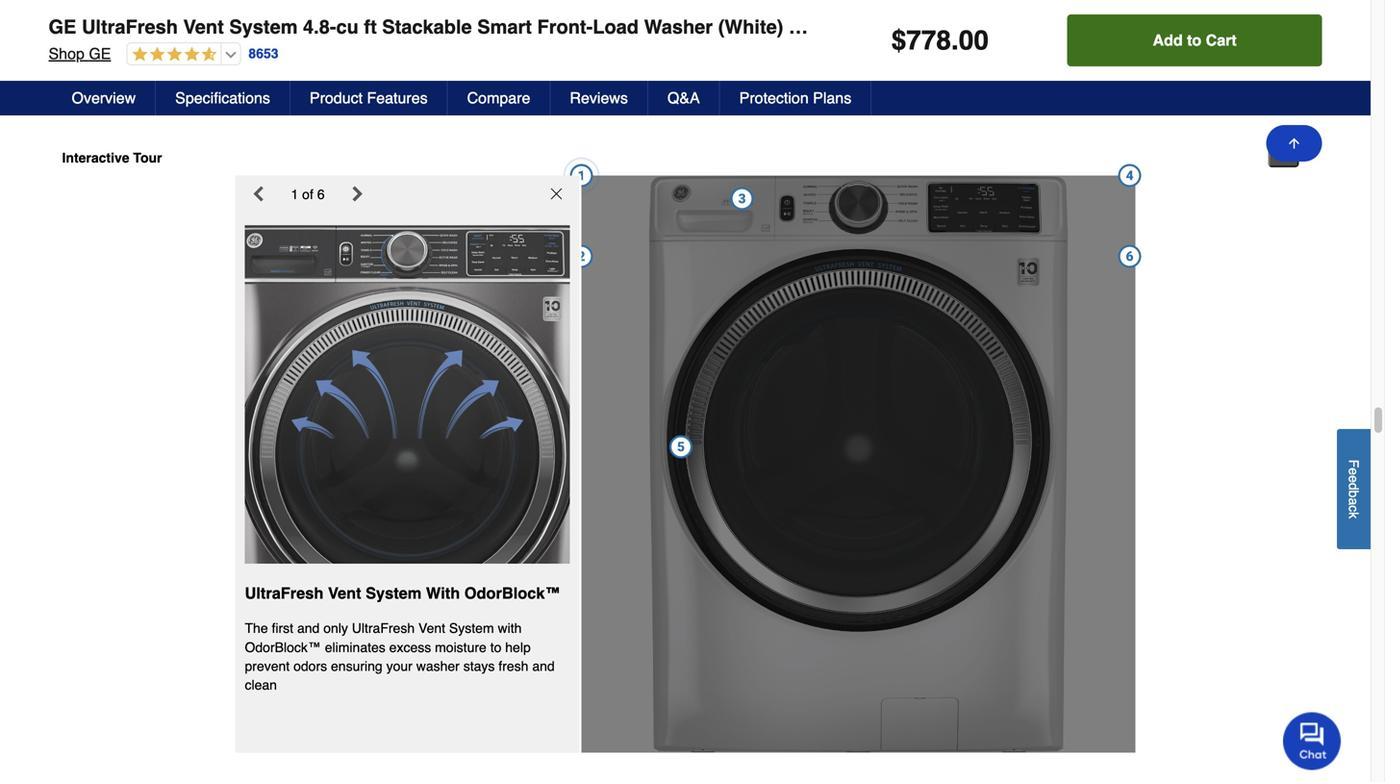 Task type: describe. For each thing, give the bounding box(es) containing it.
q&a
[[667, 89, 700, 107]]

reviews button
[[551, 81, 648, 115]]

d
[[1346, 483, 1362, 490]]

stackable
[[382, 16, 472, 38]]

compare button
[[448, 81, 551, 115]]

prevent
[[245, 658, 290, 674]]

energy
[[789, 16, 870, 38]]

front-
[[537, 16, 593, 38]]

0 vertical spatial vent
[[183, 16, 224, 38]]

4.6 stars image
[[127, 46, 217, 64]]

$ 778 . 00
[[891, 25, 989, 56]]

c
[[1346, 505, 1362, 512]]

1
[[291, 187, 298, 202]]

0 horizontal spatial and
[[297, 621, 320, 636]]

protection plans
[[739, 89, 852, 107]]

ft
[[364, 16, 377, 38]]

8653
[[249, 46, 279, 61]]

specifications button
[[156, 81, 290, 115]]

overview
[[72, 89, 136, 107]]

add to cart
[[1153, 31, 1237, 49]]

smart
[[477, 16, 532, 38]]

protection plans button
[[720, 81, 872, 115]]

1 of 6
[[291, 187, 325, 202]]

with
[[426, 585, 460, 603]]

ultrafresh inside the first and only ultrafresh vent system with odorblock™ eliminates excess moisture to help prevent odors ensuring your washer stays fresh and clean
[[352, 621, 415, 636]]

6
[[317, 187, 325, 202]]

00
[[959, 25, 989, 56]]

b
[[1346, 490, 1362, 498]]

1 vertical spatial ultrafresh
[[245, 585, 324, 603]]

(white)
[[718, 16, 783, 38]]

vent inside the first and only ultrafresh vent system with odorblock™ eliminates excess moisture to help prevent odors ensuring your washer stays fresh and clean
[[418, 621, 445, 636]]

to inside button
[[1187, 31, 1202, 49]]

f
[[1346, 459, 1362, 468]]

.
[[951, 25, 959, 56]]



Task type: locate. For each thing, give the bounding box(es) containing it.
reviews
[[570, 89, 628, 107]]

f e e d b a c k
[[1346, 459, 1362, 519]]

excess
[[389, 639, 431, 655]]

interactive tour
[[62, 150, 162, 165]]

ultrafresh up 4.6 stars image
[[82, 16, 178, 38]]

ensuring
[[331, 658, 383, 674]]

vent
[[183, 16, 224, 38], [328, 585, 361, 603], [418, 621, 445, 636]]

1 horizontal spatial system
[[366, 585, 422, 603]]

system inside the first and only ultrafresh vent system with odorblock™ eliminates excess moisture to help prevent odors ensuring your washer stays fresh and clean
[[449, 621, 494, 636]]

a
[[1346, 498, 1362, 505]]

specifications
[[175, 89, 270, 107]]

system up 8653
[[229, 16, 298, 38]]

odorblock™ up with
[[464, 585, 561, 603]]

0 vertical spatial ge
[[49, 16, 76, 38]]

2 horizontal spatial ultrafresh
[[352, 621, 415, 636]]

features
[[367, 89, 428, 107]]

1 vertical spatial system
[[366, 585, 422, 603]]

0 vertical spatial and
[[297, 621, 320, 636]]

product features button
[[290, 81, 448, 115]]

f e e d b a c k button
[[1337, 429, 1371, 549]]

odorblock™ inside the first and only ultrafresh vent system with odorblock™ eliminates excess moisture to help prevent odors ensuring your washer stays fresh and clean
[[245, 639, 321, 655]]

interactive
[[62, 150, 129, 165]]

to left help
[[490, 639, 502, 655]]

2 e from the top
[[1346, 475, 1362, 483]]

to inside the first and only ultrafresh vent system with odorblock™ eliminates excess moisture to help prevent odors ensuring your washer stays fresh and clean
[[490, 639, 502, 655]]

2 vertical spatial system
[[449, 621, 494, 636]]

ultrafresh
[[82, 16, 178, 38], [245, 585, 324, 603], [352, 621, 415, 636]]

the
[[245, 621, 268, 636]]

0 horizontal spatial to
[[490, 639, 502, 655]]

1 vertical spatial ge
[[89, 45, 111, 63]]

system left 'with' at left bottom
[[366, 585, 422, 603]]

1 vertical spatial vent
[[328, 585, 361, 603]]

2 vertical spatial vent
[[418, 621, 445, 636]]

odorblock™ down "first"
[[245, 639, 321, 655]]

vent up only
[[328, 585, 361, 603]]

vent up excess
[[418, 621, 445, 636]]

0 vertical spatial to
[[1187, 31, 1202, 49]]

and right "first"
[[297, 621, 320, 636]]

778
[[906, 25, 951, 56]]

moisture
[[435, 639, 487, 655]]

your
[[386, 658, 413, 674]]

help
[[505, 639, 531, 655]]

only
[[323, 621, 348, 636]]

to
[[1187, 31, 1202, 49], [490, 639, 502, 655]]

ge up shop
[[49, 16, 76, 38]]

and
[[297, 621, 320, 636], [532, 658, 555, 674]]

2 horizontal spatial system
[[449, 621, 494, 636]]

shop
[[49, 45, 85, 63]]

e up "b"
[[1346, 475, 1362, 483]]

1 horizontal spatial odorblock™
[[464, 585, 561, 603]]

arrow up image
[[1287, 136, 1302, 151]]

clean
[[245, 677, 277, 693]]

cu
[[336, 16, 359, 38]]

fresh
[[499, 658, 529, 674]]

k
[[1346, 512, 1362, 519]]

of
[[302, 187, 313, 202]]

0 vertical spatial ultrafresh
[[82, 16, 178, 38]]

load
[[593, 16, 639, 38]]

system up moisture
[[449, 621, 494, 636]]

0 horizontal spatial system
[[229, 16, 298, 38]]

cart
[[1206, 31, 1237, 49]]

with
[[498, 621, 522, 636]]

product
[[310, 89, 363, 107]]

1 e from the top
[[1346, 468, 1362, 475]]

star
[[875, 16, 926, 38]]

washer
[[416, 658, 460, 674]]

compare
[[467, 89, 530, 107]]

$
[[891, 25, 906, 56]]

first
[[272, 621, 293, 636]]

e
[[1346, 468, 1362, 475], [1346, 475, 1362, 483]]

ultrafresh up excess
[[352, 621, 415, 636]]

stays
[[463, 658, 495, 674]]

add to cart button
[[1067, 14, 1322, 66]]

0 horizontal spatial vent
[[183, 16, 224, 38]]

ultrafresh up "first"
[[245, 585, 324, 603]]

1 vertical spatial odorblock™
[[245, 639, 321, 655]]

overview button
[[52, 81, 156, 115]]

2 vertical spatial ultrafresh
[[352, 621, 415, 636]]

4.8-
[[303, 16, 336, 38]]

ultrafresh vent system with odorblock™
[[245, 585, 561, 603]]

0 vertical spatial odorblock™
[[464, 585, 561, 603]]

1 vertical spatial and
[[532, 658, 555, 674]]

1 horizontal spatial ge
[[89, 45, 111, 63]]

2 horizontal spatial vent
[[418, 621, 445, 636]]

1 horizontal spatial to
[[1187, 31, 1202, 49]]

add
[[1153, 31, 1183, 49]]

shop ge
[[49, 45, 111, 63]]

eliminates
[[325, 639, 386, 655]]

to right add
[[1187, 31, 1202, 49]]

e up d
[[1346, 468, 1362, 475]]

odorblock™
[[464, 585, 561, 603], [245, 639, 321, 655]]

tour
[[133, 150, 162, 165]]

odors
[[293, 658, 327, 674]]

0 horizontal spatial ge
[[49, 16, 76, 38]]

0 horizontal spatial ultrafresh
[[82, 16, 178, 38]]

and right fresh
[[532, 658, 555, 674]]

1 vertical spatial to
[[490, 639, 502, 655]]

plans
[[813, 89, 852, 107]]

q&a button
[[648, 81, 720, 115]]

washer
[[644, 16, 713, 38]]

vent up 4.6 stars image
[[183, 16, 224, 38]]

chat invite button image
[[1283, 711, 1342, 770]]

product features
[[310, 89, 428, 107]]

ge ultrafresh vent system 4.8-cu ft stackable smart front-load washer (white) energy star
[[49, 16, 926, 38]]

0 vertical spatial system
[[229, 16, 298, 38]]

1 horizontal spatial vent
[[328, 585, 361, 603]]

0 horizontal spatial odorblock™
[[245, 639, 321, 655]]

system
[[229, 16, 298, 38], [366, 585, 422, 603], [449, 621, 494, 636]]

the first and only ultrafresh vent system with odorblock™ eliminates excess moisture to help prevent odors ensuring your washer stays fresh and clean
[[245, 621, 555, 693]]

protection
[[739, 89, 809, 107]]

ge
[[49, 16, 76, 38], [89, 45, 111, 63]]

1 horizontal spatial and
[[532, 658, 555, 674]]

ge right shop
[[89, 45, 111, 63]]

1 horizontal spatial ultrafresh
[[245, 585, 324, 603]]



Task type: vqa. For each thing, say whether or not it's contained in the screenshot.
Load
yes



